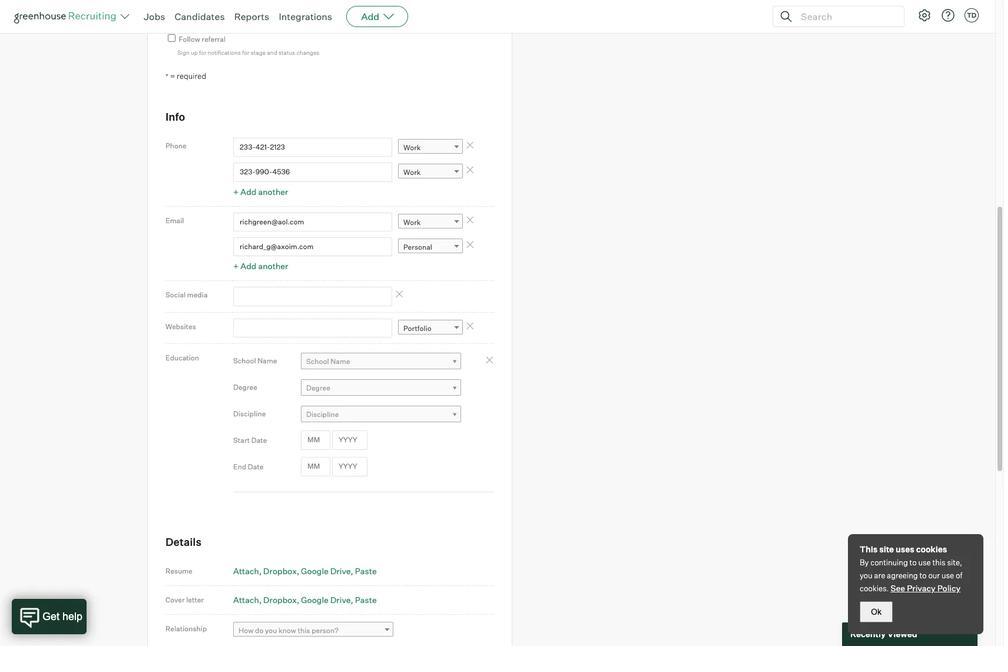 Task type: locate. For each thing, give the bounding box(es) containing it.
to
[[910, 558, 917, 567], [920, 571, 927, 580]]

personal link
[[398, 239, 463, 256]]

2 vertical spatial work
[[403, 218, 421, 227]]

1 horizontal spatial school name
[[306, 357, 350, 366]]

0 vertical spatial +
[[233, 186, 239, 196]]

degree
[[233, 383, 257, 392], [306, 383, 330, 392]]

0 vertical spatial date
[[251, 436, 267, 445]]

* = required
[[165, 71, 206, 81]]

jobs
[[144, 11, 165, 22]]

+ add another for email
[[233, 261, 288, 271]]

google for cover letter
[[301, 595, 329, 605]]

use left of
[[942, 571, 954, 580]]

2 dropbox link from the top
[[263, 595, 299, 605]]

you down the by
[[860, 571, 873, 580]]

None text field
[[165, 1, 361, 20], [233, 138, 392, 157], [233, 163, 392, 182], [233, 212, 392, 231], [233, 287, 392, 306], [165, 1, 361, 20], [233, 138, 392, 157], [233, 163, 392, 182], [233, 212, 392, 231], [233, 287, 392, 306]]

Follow referral checkbox
[[168, 34, 176, 42]]

dropbox
[[263, 566, 297, 576], [263, 595, 297, 605]]

0 vertical spatial another
[[258, 186, 288, 196]]

by
[[860, 558, 869, 567]]

0 vertical spatial dropbox link
[[263, 566, 299, 576]]

+ add another link
[[233, 186, 288, 196], [233, 261, 288, 271]]

0 horizontal spatial use
[[918, 558, 931, 567]]

mm text field left yyyy text field
[[301, 457, 330, 476]]

social
[[165, 291, 186, 299]]

1 horizontal spatial name
[[331, 357, 350, 366]]

1 another from the top
[[258, 186, 288, 196]]

YYYY text field
[[332, 457, 367, 476]]

see privacy policy
[[891, 583, 961, 593]]

school name
[[233, 356, 277, 365], [306, 357, 350, 366]]

reports
[[234, 11, 269, 22]]

None text field
[[233, 237, 392, 256], [233, 318, 392, 338], [233, 237, 392, 256], [233, 318, 392, 338]]

media
[[187, 291, 208, 299]]

policy
[[937, 583, 961, 593]]

1 attach dropbox google drive paste from the top
[[233, 566, 377, 576]]

1 attach from the top
[[233, 566, 259, 576]]

referral
[[202, 35, 226, 43]]

drive
[[330, 566, 351, 576], [330, 595, 351, 605]]

start date
[[233, 436, 267, 445]]

0 vertical spatial attach link
[[233, 566, 262, 576]]

follow referral
[[179, 35, 226, 43]]

3 work link from the top
[[398, 214, 463, 231]]

1 + add another from the top
[[233, 186, 288, 196]]

mm text field left yyyy text box
[[301, 431, 330, 450]]

1 horizontal spatial this
[[933, 558, 946, 567]]

0 vertical spatial paste link
[[355, 566, 377, 576]]

2 school name from the left
[[306, 357, 350, 366]]

portfolio link
[[398, 320, 463, 337]]

MM text field
[[301, 431, 330, 450], [301, 457, 330, 476]]

1 paste link from the top
[[355, 566, 377, 576]]

0 vertical spatial you
[[860, 571, 873, 580]]

0 horizontal spatial discipline
[[233, 409, 266, 418]]

1 drive from the top
[[330, 566, 351, 576]]

to left our
[[920, 571, 927, 580]]

1 vertical spatial paste
[[355, 595, 377, 605]]

sign
[[177, 49, 190, 56]]

1 vertical spatial google drive link
[[301, 595, 353, 605]]

2 mm text field from the top
[[301, 457, 330, 476]]

1 school name from the left
[[233, 356, 277, 365]]

0 horizontal spatial to
[[910, 558, 917, 567]]

2 attach dropbox google drive paste from the top
[[233, 595, 377, 605]]

2 another from the top
[[258, 261, 288, 271]]

2 vertical spatial work link
[[398, 214, 463, 231]]

discipline
[[233, 409, 266, 418], [306, 410, 339, 419]]

dropbox link
[[263, 566, 299, 576], [263, 595, 299, 605]]

1 vertical spatial date
[[248, 462, 264, 471]]

date for end date
[[248, 462, 264, 471]]

add
[[361, 11, 379, 22], [240, 186, 256, 196], [240, 261, 256, 271]]

0 vertical spatial this
[[933, 558, 946, 567]]

+ add another link for email
[[233, 261, 288, 271]]

1 vertical spatial another
[[258, 261, 288, 271]]

2 google drive link from the top
[[301, 595, 353, 605]]

2 name from the left
[[331, 357, 350, 366]]

0 vertical spatial attach dropbox google drive paste
[[233, 566, 377, 576]]

0 vertical spatial add
[[361, 11, 379, 22]]

0 vertical spatial work link
[[398, 139, 463, 156]]

=
[[170, 71, 175, 81]]

see
[[891, 583, 905, 593]]

work link for work
[[398, 139, 463, 156]]

0 horizontal spatial school name
[[233, 356, 277, 365]]

start
[[233, 436, 250, 445]]

to down uses
[[910, 558, 917, 567]]

name
[[257, 356, 277, 365], [331, 357, 350, 366]]

follow
[[179, 35, 200, 43]]

integrations link
[[279, 11, 332, 22]]

1 work link from the top
[[398, 139, 463, 156]]

school inside "link"
[[306, 357, 329, 366]]

add inside popup button
[[361, 11, 379, 22]]

1 vertical spatial drive
[[330, 595, 351, 605]]

ok button
[[860, 601, 893, 623]]

0 horizontal spatial this
[[298, 626, 310, 635]]

1 vertical spatial mm text field
[[301, 457, 330, 476]]

attach for cover letter
[[233, 595, 259, 605]]

0 vertical spatial google drive link
[[301, 566, 353, 576]]

attach dropbox google drive paste for resume
[[233, 566, 377, 576]]

resume
[[165, 566, 192, 575]]

2 drive from the top
[[330, 595, 351, 605]]

paste link
[[355, 566, 377, 576], [355, 595, 377, 605]]

0 vertical spatial use
[[918, 558, 931, 567]]

details
[[165, 535, 201, 548]]

2 + from the top
[[233, 261, 239, 271]]

Search text field
[[798, 8, 893, 25]]

this inside by continuing to use this site, you are agreeing to our use of cookies.
[[933, 558, 946, 567]]

add button
[[346, 6, 408, 27]]

0 vertical spatial attach
[[233, 566, 259, 576]]

candidates link
[[175, 11, 225, 22]]

ok
[[871, 607, 882, 617]]

of
[[956, 571, 963, 580]]

dropbox for cover letter
[[263, 595, 297, 605]]

1 vertical spatial attach
[[233, 595, 259, 605]]

info
[[165, 110, 185, 123]]

paste
[[355, 566, 377, 576], [355, 595, 377, 605]]

td button
[[965, 8, 979, 22]]

required
[[177, 71, 206, 81]]

0 vertical spatial work
[[403, 143, 421, 152]]

mm text field for end date
[[301, 457, 330, 476]]

+ add another
[[233, 186, 288, 196], [233, 261, 288, 271]]

dropbox for resume
[[263, 566, 297, 576]]

2 vertical spatial add
[[240, 261, 256, 271]]

date right end at the left
[[248, 462, 264, 471]]

2 degree from the left
[[306, 383, 330, 392]]

1 horizontal spatial discipline
[[306, 410, 339, 419]]

2 google from the top
[[301, 595, 329, 605]]

1 paste from the top
[[355, 566, 377, 576]]

1 horizontal spatial for
[[242, 49, 249, 56]]

2 dropbox from the top
[[263, 595, 297, 605]]

name inside "link"
[[331, 357, 350, 366]]

2 school from the left
[[306, 357, 329, 366]]

1 vertical spatial you
[[265, 626, 277, 635]]

discipline up start date
[[233, 409, 266, 418]]

recently
[[850, 629, 886, 639]]

person?
[[312, 626, 338, 635]]

1 attach link from the top
[[233, 566, 262, 576]]

this up our
[[933, 558, 946, 567]]

1 vertical spatial + add another link
[[233, 261, 288, 271]]

2 work from the top
[[403, 168, 421, 177]]

attach link for cover letter
[[233, 595, 262, 605]]

0 horizontal spatial degree
[[233, 383, 257, 392]]

2 paste from the top
[[355, 595, 377, 605]]

sign up for notifications for stage and status changes
[[177, 49, 319, 56]]

this
[[860, 544, 878, 554]]

2 paste link from the top
[[355, 595, 377, 605]]

attach for resume
[[233, 566, 259, 576]]

work link for personal
[[398, 214, 463, 231]]

work
[[403, 143, 421, 152], [403, 168, 421, 177], [403, 218, 421, 227]]

1 horizontal spatial you
[[860, 571, 873, 580]]

1 vertical spatial work
[[403, 168, 421, 177]]

1 vertical spatial attach dropbox google drive paste
[[233, 595, 377, 605]]

this right know
[[298, 626, 310, 635]]

2 discipline from the left
[[306, 410, 339, 419]]

2 + add another from the top
[[233, 261, 288, 271]]

1 vertical spatial google
[[301, 595, 329, 605]]

1 + add another link from the top
[[233, 186, 288, 196]]

1 vertical spatial dropbox
[[263, 595, 297, 605]]

0 horizontal spatial school
[[233, 356, 256, 365]]

use down cookies
[[918, 558, 931, 567]]

for right up
[[199, 49, 206, 56]]

0 vertical spatial to
[[910, 558, 917, 567]]

privacy
[[907, 583, 936, 593]]

1 dropbox link from the top
[[263, 566, 299, 576]]

for
[[199, 49, 206, 56], [242, 49, 249, 56]]

google drive link for resume
[[301, 566, 353, 576]]

1 vertical spatial dropbox link
[[263, 595, 299, 605]]

attach link
[[233, 566, 262, 576], [233, 595, 262, 605]]

social media
[[165, 291, 208, 299]]

td button
[[962, 6, 981, 25]]

discipline up yyyy text box
[[306, 410, 339, 419]]

date
[[251, 436, 267, 445], [248, 462, 264, 471]]

school name link
[[301, 353, 461, 370]]

site,
[[947, 558, 962, 567]]

*
[[165, 72, 168, 81]]

use
[[918, 558, 931, 567], [942, 571, 954, 580]]

1 vertical spatial add
[[240, 186, 256, 196]]

paste for resume
[[355, 566, 377, 576]]

1 school from the left
[[233, 356, 256, 365]]

another
[[258, 186, 288, 196], [258, 261, 288, 271]]

0 vertical spatial paste
[[355, 566, 377, 576]]

attach dropbox google drive paste
[[233, 566, 377, 576], [233, 595, 377, 605]]

cover letter
[[165, 595, 204, 604]]

0 horizontal spatial for
[[199, 49, 206, 56]]

1 vertical spatial this
[[298, 626, 310, 635]]

1 google from the top
[[301, 566, 329, 576]]

you right "do"
[[265, 626, 277, 635]]

1 mm text field from the top
[[301, 431, 330, 450]]

3 work from the top
[[403, 218, 421, 227]]

this
[[933, 558, 946, 567], [298, 626, 310, 635]]

1 vertical spatial to
[[920, 571, 927, 580]]

date for start date
[[251, 436, 267, 445]]

education
[[165, 353, 199, 362]]

2 attach from the top
[[233, 595, 259, 605]]

0 vertical spatial mm text field
[[301, 431, 330, 450]]

for left stage
[[242, 49, 249, 56]]

1 dropbox from the top
[[263, 566, 297, 576]]

date right start on the bottom left of the page
[[251, 436, 267, 445]]

0 vertical spatial drive
[[330, 566, 351, 576]]

see privacy policy link
[[891, 583, 961, 593]]

drive for resume
[[330, 566, 351, 576]]

1 vertical spatial work link
[[398, 164, 463, 181]]

discipline link
[[301, 406, 461, 423]]

1 horizontal spatial school
[[306, 357, 329, 366]]

school
[[233, 356, 256, 365], [306, 357, 329, 366]]

work link
[[398, 139, 463, 156], [398, 164, 463, 181], [398, 214, 463, 231]]

0 vertical spatial google
[[301, 566, 329, 576]]

0 horizontal spatial name
[[257, 356, 277, 365]]

0 vertical spatial + add another
[[233, 186, 288, 196]]

1 google drive link from the top
[[301, 566, 353, 576]]

0 vertical spatial dropbox
[[263, 566, 297, 576]]

1 vertical spatial + add another
[[233, 261, 288, 271]]

1 horizontal spatial use
[[942, 571, 954, 580]]

0 horizontal spatial you
[[265, 626, 277, 635]]

1 vertical spatial paste link
[[355, 595, 377, 605]]

you
[[860, 571, 873, 580], [265, 626, 277, 635]]

1 horizontal spatial to
[[920, 571, 927, 580]]

2 + add another link from the top
[[233, 261, 288, 271]]

1 vertical spatial attach link
[[233, 595, 262, 605]]

2 attach link from the top
[[233, 595, 262, 605]]

1 + from the top
[[233, 186, 239, 196]]

+ add another link for phone
[[233, 186, 288, 196]]

0 vertical spatial + add another link
[[233, 186, 288, 196]]

work for work
[[403, 143, 421, 152]]

google drive link
[[301, 566, 353, 576], [301, 595, 353, 605]]

1 vertical spatial +
[[233, 261, 239, 271]]

notifications
[[208, 49, 241, 56]]

1 work from the top
[[403, 143, 421, 152]]

1 horizontal spatial degree
[[306, 383, 330, 392]]

td
[[967, 11, 977, 19]]



Task type: vqa. For each thing, say whether or not it's contained in the screenshot.
'Max'
no



Task type: describe. For each thing, give the bounding box(es) containing it.
phone
[[165, 141, 187, 150]]

degree link
[[301, 379, 461, 396]]

paste for cover letter
[[355, 595, 377, 605]]

1 vertical spatial use
[[942, 571, 954, 580]]

end date
[[233, 462, 264, 471]]

agreeing
[[887, 571, 918, 580]]

you inside by continuing to use this site, you are agreeing to our use of cookies.
[[860, 571, 873, 580]]

jobs link
[[144, 11, 165, 22]]

how
[[239, 626, 254, 635]]

google for resume
[[301, 566, 329, 576]]

how do you know this person?
[[239, 626, 338, 635]]

drive for cover letter
[[330, 595, 351, 605]]

letter
[[186, 595, 204, 604]]

know
[[279, 626, 296, 635]]

google drive link for cover letter
[[301, 595, 353, 605]]

dropbox link for cover letter
[[263, 595, 299, 605]]

paste link for resume
[[355, 566, 377, 576]]

status
[[279, 49, 295, 56]]

cover
[[165, 595, 185, 604]]

school name inside "link"
[[306, 357, 350, 366]]

another for phone
[[258, 186, 288, 196]]

how do you know this person? link
[[233, 622, 393, 639]]

greenhouse recruiting image
[[14, 9, 120, 24]]

end
[[233, 462, 246, 471]]

changes
[[297, 49, 319, 56]]

this for site,
[[933, 558, 946, 567]]

add for personal
[[240, 261, 256, 271]]

+ for phone
[[233, 186, 239, 196]]

up
[[191, 49, 198, 56]]

and
[[267, 49, 277, 56]]

stage
[[251, 49, 266, 56]]

work for personal
[[403, 218, 421, 227]]

websites
[[165, 322, 196, 331]]

1 name from the left
[[257, 356, 277, 365]]

do
[[255, 626, 264, 635]]

site
[[879, 544, 894, 554]]

+ for email
[[233, 261, 239, 271]]

continuing
[[871, 558, 908, 567]]

1 discipline from the left
[[233, 409, 266, 418]]

integrations
[[279, 11, 332, 22]]

cookies
[[916, 544, 947, 554]]

relationship
[[165, 624, 207, 633]]

dropbox link for resume
[[263, 566, 299, 576]]

paste link for cover letter
[[355, 595, 377, 605]]

viewed
[[887, 629, 917, 639]]

candidates
[[175, 11, 225, 22]]

mm text field for start date
[[301, 431, 330, 450]]

attach dropbox google drive paste for cover letter
[[233, 595, 377, 605]]

this for person?
[[298, 626, 310, 635]]

are
[[874, 571, 885, 580]]

1 for from the left
[[199, 49, 206, 56]]

attach link for resume
[[233, 566, 262, 576]]

2 work link from the top
[[398, 164, 463, 181]]

add for work
[[240, 186, 256, 196]]

recently viewed
[[850, 629, 917, 639]]

uses
[[896, 544, 914, 554]]

+ add another for phone
[[233, 186, 288, 196]]

2 for from the left
[[242, 49, 249, 56]]

personal
[[403, 243, 432, 252]]

reports link
[[234, 11, 269, 22]]

cookies.
[[860, 584, 889, 593]]

our
[[928, 571, 940, 580]]

another for email
[[258, 261, 288, 271]]

this site uses cookies
[[860, 544, 947, 554]]

email
[[165, 216, 184, 225]]

portfolio
[[403, 324, 432, 333]]

YYYY text field
[[332, 431, 367, 450]]

configure image
[[918, 8, 932, 22]]

by continuing to use this site, you are agreeing to our use of cookies.
[[860, 558, 963, 593]]

1 degree from the left
[[233, 383, 257, 392]]



